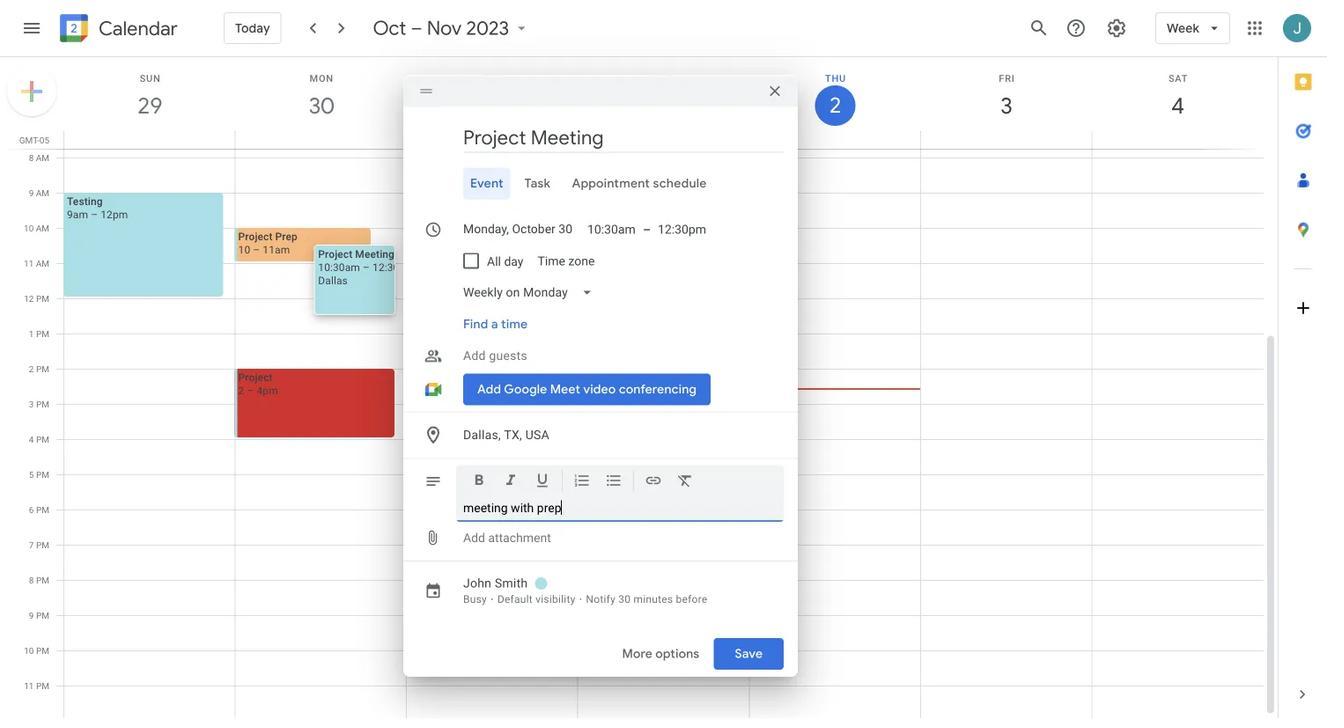 Task type: vqa. For each thing, say whether or not it's contained in the screenshot.
Brad
no



Task type: describe. For each thing, give the bounding box(es) containing it.
30 link
[[301, 85, 342, 126]]

pm for 7 pm
[[36, 540, 49, 551]]

– right start time text field
[[643, 222, 651, 237]]

week
[[1168, 20, 1200, 36]]

add for add guests
[[464, 349, 486, 363]]

pm for 4 pm
[[36, 434, 49, 445]]

8 pm
[[29, 575, 49, 586]]

pm for 12 pm
[[36, 293, 49, 304]]

6 pm
[[29, 505, 49, 515]]

underline image
[[534, 472, 552, 493]]

a
[[492, 317, 498, 333]]

1 cell from the left
[[64, 131, 236, 149]]

project for 10
[[238, 230, 273, 243]]

2 pm
[[29, 364, 49, 375]]

find a time
[[464, 317, 528, 333]]

mon 30
[[308, 73, 334, 120]]

Start time text field
[[588, 214, 636, 245]]

appointment schedule button
[[565, 168, 714, 200]]

pm for 10 pm
[[36, 646, 49, 656]]

1 vertical spatial 2
[[29, 364, 34, 375]]

2 for thu 2
[[829, 92, 841, 119]]

10 am
[[24, 223, 49, 234]]

testing 9am – 12pm
[[67, 195, 128, 221]]

11 for 11 pm
[[24, 681, 34, 692]]

prep
[[537, 501, 562, 515]]

pm for 3 pm
[[36, 399, 49, 410]]

task
[[525, 176, 551, 192]]

meeting
[[464, 501, 508, 515]]

insert link image
[[645, 472, 663, 493]]

remove formatting image
[[677, 472, 694, 493]]

attachment
[[489, 531, 551, 546]]

appointment schedule
[[572, 176, 707, 192]]

2 cell from the left
[[236, 131, 407, 149]]

project for –
[[238, 371, 273, 384]]

4 inside sat 4
[[1171, 91, 1184, 120]]

9 am
[[29, 188, 49, 198]]

pm for 9 pm
[[36, 611, 49, 621]]

visibility
[[536, 594, 576, 606]]

appointment
[[572, 176, 650, 192]]

thu 2
[[826, 73, 847, 119]]

9am
[[67, 208, 88, 221]]

Start date text field
[[464, 219, 574, 240]]

of
[[627, 133, 637, 145]]

pm for 8 pm
[[36, 575, 49, 586]]

with
[[511, 501, 534, 515]]

am for 11 am
[[36, 258, 49, 269]]

gmt-
[[19, 135, 39, 145]]

– inside project prep 10 – 11am
[[253, 244, 260, 256]]

project 2 – 4pm
[[238, 371, 278, 397]]

smith
[[495, 577, 528, 591]]

all day
[[487, 254, 524, 269]]

minutes
[[634, 594, 673, 606]]

tx,
[[504, 428, 523, 443]]

1
[[29, 329, 34, 339]]

project prep 10 – 11am
[[238, 230, 298, 256]]

pm for 2 pm
[[36, 364, 49, 375]]

john
[[464, 577, 492, 591]]

Description text field
[[464, 501, 777, 515]]

11am
[[263, 244, 290, 256]]

mon
[[310, 73, 334, 84]]

nov
[[427, 16, 462, 41]]

dallas, tx, usa
[[464, 428, 550, 443]]

pm for 1 pm
[[36, 329, 49, 339]]

pm for 6 pm
[[36, 505, 49, 515]]

30 for notify 30 minutes before
[[619, 594, 631, 606]]

– right oct
[[411, 16, 423, 41]]

add guests
[[464, 349, 528, 363]]

8 for 8 pm
[[29, 575, 34, 586]]

10:30am
[[318, 261, 360, 274]]

fri
[[1000, 73, 1016, 84]]

4 cell from the left
[[921, 131, 1092, 149]]

add for add attachment
[[464, 531, 485, 546]]

10 inside project prep 10 – 11am
[[238, 244, 250, 256]]

today
[[235, 20, 270, 36]]

2023
[[467, 16, 510, 41]]

time zone button
[[531, 245, 602, 277]]

Add title text field
[[464, 125, 784, 151]]

grid containing 29
[[0, 57, 1279, 720]]

11 pm
[[24, 681, 49, 692]]

5
[[29, 470, 34, 480]]

notify 30 minutes before
[[586, 594, 708, 606]]

7 pm
[[29, 540, 49, 551]]

gmt-05
[[19, 135, 49, 145]]

12 pm
[[24, 293, 49, 304]]

5 cell from the left
[[1092, 131, 1264, 149]]

dallas
[[318, 274, 348, 287]]

9 pm
[[29, 611, 49, 621]]

pm for 11 pm
[[36, 681, 49, 692]]

guests
[[489, 349, 528, 363]]

add guests button
[[456, 341, 784, 372]]

first day of american indian heritage month row
[[56, 131, 1279, 149]]

john smith
[[464, 577, 528, 591]]

add attachment button
[[456, 523, 558, 554]]

sat 4
[[1169, 73, 1189, 120]]

italic image
[[502, 472, 520, 493]]

8 for 8 am
[[29, 152, 34, 163]]

calendar element
[[56, 11, 178, 49]]

zone
[[569, 254, 595, 269]]

before
[[676, 594, 708, 606]]

first day of american indian heritage month
[[583, 133, 793, 145]]

oct – nov 2023 button
[[366, 16, 538, 41]]



Task type: locate. For each thing, give the bounding box(es) containing it.
12:30pm
[[373, 261, 415, 274]]

testing
[[67, 195, 103, 208]]

05
[[39, 135, 49, 145]]

add attachment
[[464, 531, 551, 546]]

10 up 11 am
[[24, 223, 34, 234]]

cell down the 29 link
[[64, 131, 236, 149]]

cell down 4 link on the right of the page
[[1092, 131, 1264, 149]]

am for 9 am
[[36, 188, 49, 198]]

today button
[[224, 7, 282, 49]]

10 pm from the top
[[36, 611, 49, 621]]

2 9 from the top
[[29, 611, 34, 621]]

tue
[[483, 73, 503, 84]]

first day of american indian heritage month button
[[578, 131, 793, 147]]

week button
[[1156, 7, 1231, 49]]

sat
[[1169, 73, 1189, 84]]

1 vertical spatial project
[[318, 248, 353, 260]]

pm up 9 pm
[[36, 575, 49, 586]]

2 vertical spatial 2
[[238, 385, 244, 397]]

pm right the 12
[[36, 293, 49, 304]]

3 cell from the left
[[750, 131, 921, 149]]

pm
[[36, 293, 49, 304], [36, 329, 49, 339], [36, 364, 49, 375], [36, 399, 49, 410], [36, 434, 49, 445], [36, 470, 49, 480], [36, 505, 49, 515], [36, 540, 49, 551], [36, 575, 49, 586], [36, 611, 49, 621], [36, 646, 49, 656], [36, 681, 49, 692]]

cell
[[64, 131, 236, 149], [236, 131, 407, 149], [750, 131, 921, 149], [921, 131, 1092, 149], [1092, 131, 1264, 149]]

pm right the 5
[[36, 470, 49, 480]]

project inside the project meeting 10:30am – 12:30pm dallas
[[318, 248, 353, 260]]

calendar heading
[[95, 16, 178, 41]]

None field
[[456, 277, 607, 309]]

indian
[[687, 133, 716, 145]]

9 up 10 am
[[29, 188, 34, 198]]

29
[[136, 91, 162, 120]]

30 for mon 30
[[308, 91, 333, 120]]

thu
[[826, 73, 847, 84]]

oct – nov 2023
[[373, 16, 510, 41]]

add inside add attachment button
[[464, 531, 485, 546]]

0 vertical spatial 2
[[829, 92, 841, 119]]

0 horizontal spatial tab list
[[418, 168, 784, 200]]

project inside project 2 – 4pm
[[238, 371, 273, 384]]

1 add from the top
[[464, 349, 486, 363]]

default
[[498, 594, 533, 606]]

0 vertical spatial project
[[238, 230, 273, 243]]

3 inside fri 3
[[1000, 91, 1012, 120]]

2 pm from the top
[[36, 329, 49, 339]]

2 left 4pm
[[238, 385, 244, 397]]

pm down the 8 pm
[[36, 611, 49, 621]]

2 add from the top
[[464, 531, 485, 546]]

oct
[[373, 16, 407, 41]]

3 pm from the top
[[36, 364, 49, 375]]

3 down 2 pm
[[29, 399, 34, 410]]

bold image
[[471, 472, 488, 493]]

project up 10:30am
[[318, 248, 353, 260]]

4 am from the top
[[36, 258, 49, 269]]

2 down "thu"
[[829, 92, 841, 119]]

pm up 3 pm
[[36, 364, 49, 375]]

am for 8 am
[[36, 152, 49, 163]]

– inside testing 9am – 12pm
[[91, 208, 98, 221]]

10 for 10 am
[[24, 223, 34, 234]]

bulleted list image
[[605, 472, 623, 493]]

project up 11am
[[238, 230, 273, 243]]

1 horizontal spatial 30
[[619, 594, 631, 606]]

prep
[[275, 230, 298, 243]]

find
[[464, 317, 489, 333]]

0 vertical spatial add
[[464, 349, 486, 363]]

– inside project 2 – 4pm
[[247, 385, 254, 397]]

2 for project 2 – 4pm
[[238, 385, 244, 397]]

event
[[471, 176, 504, 192]]

cell down "3" link
[[921, 131, 1092, 149]]

1 horizontal spatial 4
[[1171, 91, 1184, 120]]

11
[[24, 258, 34, 269], [24, 681, 34, 692]]

2 link
[[816, 85, 856, 126]]

project meeting 10:30am – 12:30pm dallas
[[318, 248, 415, 287]]

1 vertical spatial 30
[[619, 594, 631, 606]]

busy
[[464, 594, 487, 606]]

– down meeting
[[363, 261, 370, 274]]

4pm
[[257, 385, 278, 397]]

0 vertical spatial 4
[[1171, 91, 1184, 120]]

sun 29
[[136, 73, 162, 120]]

1 vertical spatial 11
[[24, 681, 34, 692]]

11 up the 12
[[24, 258, 34, 269]]

pm down 9 pm
[[36, 646, 49, 656]]

7
[[29, 540, 34, 551]]

1 am from the top
[[36, 152, 49, 163]]

main drawer image
[[21, 18, 42, 39]]

2 8 from the top
[[29, 575, 34, 586]]

1 vertical spatial 10
[[238, 244, 250, 256]]

8 down 7
[[29, 575, 34, 586]]

1 pm from the top
[[36, 293, 49, 304]]

task button
[[518, 168, 558, 200]]

9 up 10 pm
[[29, 611, 34, 621]]

3 down fri
[[1000, 91, 1012, 120]]

2 inside thu 2
[[829, 92, 841, 119]]

pm right 6
[[36, 505, 49, 515]]

tab list containing event
[[418, 168, 784, 200]]

meeting with prep
[[464, 501, 562, 515]]

8 pm from the top
[[36, 540, 49, 551]]

project
[[238, 230, 273, 243], [318, 248, 353, 260], [238, 371, 273, 384]]

0 horizontal spatial 30
[[308, 91, 333, 120]]

am down 8 am
[[36, 188, 49, 198]]

10 left 11am
[[238, 244, 250, 256]]

settings menu image
[[1107, 18, 1128, 39]]

1 vertical spatial 3
[[29, 399, 34, 410]]

11 down 10 pm
[[24, 681, 34, 692]]

all
[[487, 254, 501, 269]]

calendar
[[99, 16, 178, 41]]

1 9 from the top
[[29, 188, 34, 198]]

30 inside mon 30
[[308, 91, 333, 120]]

pm down 2 pm
[[36, 399, 49, 410]]

pm right 7
[[36, 540, 49, 551]]

1 horizontal spatial 2
[[238, 385, 244, 397]]

am up 12 pm
[[36, 258, 49, 269]]

4 up the 5
[[29, 434, 34, 445]]

11 for 11 am
[[24, 258, 34, 269]]

1 vertical spatial add
[[464, 531, 485, 546]]

2 vertical spatial 10
[[24, 646, 34, 656]]

1 vertical spatial 8
[[29, 575, 34, 586]]

0 horizontal spatial 3
[[29, 399, 34, 410]]

add down find
[[464, 349, 486, 363]]

12
[[24, 293, 34, 304]]

add down meeting
[[464, 531, 485, 546]]

4 pm from the top
[[36, 399, 49, 410]]

pm for 5 pm
[[36, 470, 49, 480]]

6 pm from the top
[[36, 470, 49, 480]]

numbered list image
[[574, 472, 591, 493]]

3 pm
[[29, 399, 49, 410]]

to element
[[643, 222, 651, 237]]

2 am from the top
[[36, 188, 49, 198]]

0 vertical spatial 8
[[29, 152, 34, 163]]

time zone
[[538, 254, 595, 269]]

4 link
[[1158, 85, 1199, 126]]

first
[[583, 133, 604, 145]]

time
[[538, 254, 566, 269]]

day
[[504, 254, 524, 269]]

12pm
[[101, 208, 128, 221]]

2 down 1
[[29, 364, 34, 375]]

5 pm
[[29, 470, 49, 480]]

1 vertical spatial 4
[[29, 434, 34, 445]]

american
[[639, 133, 685, 145]]

formatting options toolbar
[[456, 466, 784, 503]]

End time text field
[[658, 214, 707, 245]]

4 down sat
[[1171, 91, 1184, 120]]

3 am from the top
[[36, 223, 49, 234]]

meeting
[[355, 248, 395, 260]]

pm right 1
[[36, 329, 49, 339]]

time
[[501, 317, 528, 333]]

find a time button
[[456, 309, 535, 341]]

– left 4pm
[[247, 385, 254, 397]]

pm down 10 pm
[[36, 681, 49, 692]]

am
[[36, 152, 49, 163], [36, 188, 49, 198], [36, 223, 49, 234], [36, 258, 49, 269]]

– left 11am
[[253, 244, 260, 256]]

10 up "11 pm"
[[24, 646, 34, 656]]

– inside the project meeting 10:30am – 12:30pm dallas
[[363, 261, 370, 274]]

3 link
[[987, 85, 1028, 126]]

day
[[607, 133, 624, 145]]

am down 05
[[36, 152, 49, 163]]

8 down the gmt-
[[29, 152, 34, 163]]

1 11 from the top
[[24, 258, 34, 269]]

10 for 10 pm
[[24, 646, 34, 656]]

dallas, tx, usa button
[[456, 420, 784, 452]]

cell down 30 link in the top left of the page
[[236, 131, 407, 149]]

sun
[[140, 73, 161, 84]]

1 horizontal spatial 3
[[1000, 91, 1012, 120]]

pm down 3 pm
[[36, 434, 49, 445]]

2 11 from the top
[[24, 681, 34, 692]]

2 vertical spatial project
[[238, 371, 273, 384]]

3
[[1000, 91, 1012, 120], [29, 399, 34, 410]]

1 horizontal spatial tab list
[[1279, 57, 1328, 671]]

11 pm from the top
[[36, 646, 49, 656]]

2 inside project 2 – 4pm
[[238, 385, 244, 397]]

2
[[829, 92, 841, 119], [29, 364, 34, 375], [238, 385, 244, 397]]

add inside add guests dropdown button
[[464, 349, 486, 363]]

notify
[[586, 594, 616, 606]]

0 horizontal spatial 2
[[29, 364, 34, 375]]

am down 9 am
[[36, 223, 49, 234]]

dallas,
[[464, 428, 501, 443]]

event button
[[464, 168, 511, 200]]

am for 10 am
[[36, 223, 49, 234]]

8 am
[[29, 152, 49, 163]]

29 link
[[130, 85, 170, 126]]

0 horizontal spatial 4
[[29, 434, 34, 445]]

10
[[24, 223, 34, 234], [238, 244, 250, 256], [24, 646, 34, 656]]

30 down 'mon'
[[308, 91, 333, 120]]

9 for 9 pm
[[29, 611, 34, 621]]

4
[[1171, 91, 1184, 120], [29, 434, 34, 445]]

9 for 9 am
[[29, 188, 34, 198]]

1 pm
[[29, 329, 49, 339]]

5 pm from the top
[[36, 434, 49, 445]]

30 right "notify"
[[619, 594, 631, 606]]

cell down 2 link on the top of page
[[750, 131, 921, 149]]

grid
[[0, 57, 1279, 720]]

– down testing
[[91, 208, 98, 221]]

7 pm from the top
[[36, 505, 49, 515]]

1 vertical spatial 9
[[29, 611, 34, 621]]

schedule
[[653, 176, 707, 192]]

9 pm from the top
[[36, 575, 49, 586]]

12 pm from the top
[[36, 681, 49, 692]]

0 vertical spatial 11
[[24, 258, 34, 269]]

0 vertical spatial 3
[[1000, 91, 1012, 120]]

0 vertical spatial 9
[[29, 188, 34, 198]]

tab list
[[1279, 57, 1328, 671], [418, 168, 784, 200]]

1 8 from the top
[[29, 152, 34, 163]]

2 horizontal spatial 2
[[829, 92, 841, 119]]

0 vertical spatial 30
[[308, 91, 333, 120]]

project inside project prep 10 – 11am
[[238, 230, 273, 243]]

project for 10:30am
[[318, 248, 353, 260]]

project up 4pm
[[238, 371, 273, 384]]

0 vertical spatial 10
[[24, 223, 34, 234]]



